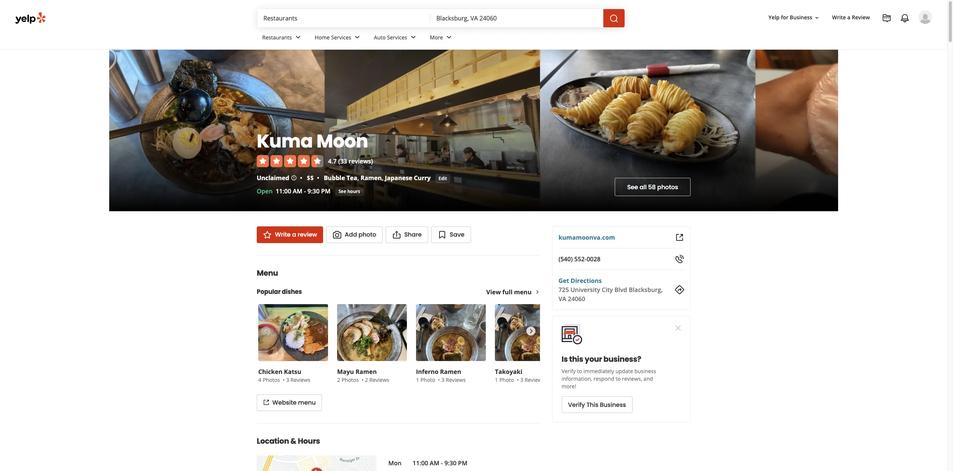 Task type: describe. For each thing, give the bounding box(es) containing it.
blacksburg,
[[629, 286, 663, 294]]

mayu ramen image
[[337, 304, 407, 361]]

update
[[616, 368, 633, 375]]

yelp
[[769, 14, 780, 21]]

24 external link v2 image
[[675, 233, 684, 242]]

0 vertical spatial 11:00
[[276, 187, 291, 195]]

restaurants link
[[256, 27, 309, 49]]

photo of kuma moon - blacksburg, va, us. noodle image
[[109, 50, 325, 211]]

kuma
[[257, 128, 313, 154]]

24060
[[568, 295, 585, 303]]

photos for mayu
[[342, 376, 359, 383]]

view full menu
[[486, 288, 532, 296]]

get
[[559, 276, 569, 285]]

ramen for inferno ramen
[[440, 368, 461, 376]]

write for write a review
[[275, 230, 291, 239]]

photo
[[359, 230, 376, 239]]

chicken katsu 4 photos
[[258, 368, 301, 383]]

view
[[486, 288, 501, 296]]

see for see all 58 photos
[[627, 183, 638, 191]]

1 inside takoyaki 1 photo
[[495, 376, 498, 383]]

a for review
[[292, 230, 296, 239]]

menu
[[257, 268, 278, 278]]

pm inside location & hours element
[[458, 459, 467, 467]]

reviews for takoyaki
[[525, 376, 545, 383]]

kumamoonva.com link
[[559, 233, 615, 242]]

business categories element
[[256, 27, 932, 49]]

tea
[[347, 174, 357, 182]]

projects image
[[882, 14, 891, 23]]

3 for chicken
[[286, 376, 289, 383]]

- inside location & hours element
[[441, 459, 443, 467]]

website menu link
[[257, 394, 322, 411]]

photos
[[657, 183, 678, 191]]

your
[[585, 354, 602, 364]]

24 chevron down v2 image for home services
[[353, 33, 362, 42]]

services for auto services
[[387, 34, 407, 41]]

24 save outline v2 image
[[438, 230, 447, 239]]

2 inside mayu ramen 2 photos
[[337, 376, 340, 383]]

1 photo of kuma moon - blacksburg, va, us. image from the left
[[325, 50, 540, 211]]

inferno ramen 1 photo
[[416, 368, 461, 383]]

get directions 725 university city blvd blacksburg, va 24060
[[559, 276, 663, 303]]

auto services
[[374, 34, 407, 41]]

blvd
[[615, 286, 627, 294]]

am inside location & hours element
[[430, 459, 439, 467]]

user actions element
[[763, 9, 943, 56]]

immediately
[[584, 368, 614, 375]]

725
[[559, 286, 569, 294]]

auto
[[374, 34, 386, 41]]

chicken katsu image
[[258, 304, 328, 361]]

write a review link
[[257, 226, 323, 243]]

24 star v2 image
[[263, 230, 272, 239]]

va
[[559, 295, 566, 303]]

business for yelp for business
[[790, 14, 812, 21]]

14 chevron right outline image
[[535, 289, 540, 295]]

see hours
[[338, 188, 360, 194]]

full
[[502, 288, 513, 296]]

yelp for business
[[769, 14, 812, 21]]

services for home services
[[331, 34, 351, 41]]

24 phone v2 image
[[675, 254, 684, 264]]

4.7 star rating image
[[257, 155, 324, 167]]

0 horizontal spatial -
[[304, 187, 306, 195]]

verify inside "link"
[[568, 400, 585, 409]]

directions
[[571, 276, 602, 285]]

add photo
[[345, 230, 376, 239]]

japanese
[[385, 174, 412, 182]]

menu element
[[245, 255, 566, 411]]

home services
[[315, 34, 351, 41]]

website
[[272, 398, 297, 407]]

add
[[345, 230, 357, 239]]

is
[[562, 354, 568, 364]]

16 external link v2 image
[[263, 399, 269, 405]]

takoyaki image
[[495, 304, 565, 361]]

24 camera v2 image
[[333, 230, 342, 239]]

(540)
[[559, 255, 573, 263]]

4
[[258, 376, 261, 383]]

(540) 552-0028
[[559, 255, 601, 263]]

2 , from the left
[[382, 174, 383, 182]]

business
[[634, 368, 656, 375]]

hours
[[298, 436, 320, 446]]

search image
[[609, 14, 618, 23]]

inferno
[[416, 368, 438, 376]]

3 for takoyaki
[[520, 376, 523, 383]]

verify inside the is this your business? verify to immediately update business information, respond to reviews, and more!
[[562, 368, 576, 375]]

inferno ramen image
[[416, 304, 486, 361]]

4.7 (33 reviews)
[[328, 157, 373, 165]]

more!
[[562, 383, 576, 390]]

see hours link
[[335, 187, 364, 196]]

photo inside the inferno ramen 1 photo
[[420, 376, 435, 383]]

university
[[570, 286, 600, 294]]

58
[[648, 183, 656, 191]]

write for write a review
[[832, 14, 846, 21]]

0 vertical spatial pm
[[321, 187, 330, 195]]

business for verify this business
[[600, 400, 626, 409]]

unclaimed
[[257, 174, 289, 182]]

photos for chicken
[[263, 376, 280, 383]]

reviews for mayu ramen
[[369, 376, 389, 383]]

review
[[852, 14, 870, 21]]

a for review
[[847, 14, 850, 21]]

save
[[450, 230, 464, 239]]

menu inside website menu "link"
[[298, 398, 316, 407]]

bubble tea link
[[324, 174, 357, 182]]

maria w. image
[[919, 10, 932, 24]]

Near text field
[[436, 14, 597, 22]]

next image
[[527, 327, 535, 336]]

reviews for inferno ramen
[[446, 376, 466, 383]]

for
[[781, 14, 788, 21]]

japanese curry link
[[385, 174, 431, 182]]

verify this business
[[568, 400, 626, 409]]

popular
[[257, 287, 281, 296]]

more link
[[424, 27, 460, 49]]

photo of kuma moon - blacksburg, va, us. potato wrapped shrimp. image
[[540, 50, 755, 211]]



Task type: locate. For each thing, give the bounding box(es) containing it.
0 horizontal spatial 9:30
[[308, 187, 320, 195]]

mon
[[388, 459, 402, 467]]

1 horizontal spatial 9:30
[[444, 459, 457, 467]]

1 2 from the left
[[337, 376, 340, 383]]

0 horizontal spatial ,
[[357, 174, 359, 182]]

none field find
[[263, 14, 424, 22]]

2 photo of kuma moon - blacksburg, va, us. image from the left
[[755, 50, 953, 211]]

0 horizontal spatial 11:00
[[276, 187, 291, 195]]

1 3 from the left
[[286, 376, 289, 383]]

unclaimed link
[[257, 174, 289, 182]]

chicken
[[258, 368, 282, 376]]

business
[[790, 14, 812, 21], [600, 400, 626, 409]]

24 chevron down v2 image
[[293, 33, 303, 42], [409, 33, 418, 42]]

takoyaki 1 photo
[[495, 368, 522, 383]]

3 reviews
[[286, 376, 310, 383], [441, 376, 466, 383], [520, 376, 545, 383]]

get directions link
[[559, 276, 602, 285]]

open 11:00 am - 9:30 pm
[[257, 187, 330, 195]]

business right this
[[600, 400, 626, 409]]

website menu
[[272, 398, 316, 407]]

photos down chicken
[[263, 376, 280, 383]]

ramen right tea at the left top
[[361, 174, 382, 182]]

see for see hours
[[338, 188, 346, 194]]

1 horizontal spatial none field
[[436, 14, 597, 22]]

write a review
[[275, 230, 317, 239]]

photos inside mayu ramen 2 photos
[[342, 376, 359, 383]]

3 reviews for inferno ramen
[[441, 376, 466, 383]]

1 horizontal spatial am
[[430, 459, 439, 467]]

1 vertical spatial am
[[430, 459, 439, 467]]

&
[[290, 436, 296, 446]]

1 vertical spatial business
[[600, 400, 626, 409]]

0 horizontal spatial photo
[[420, 376, 435, 383]]

write right "24 star v2" image in the left of the page
[[275, 230, 291, 239]]

verify this business link
[[562, 396, 633, 413]]

3 reviews for takoyaki
[[520, 376, 545, 383]]

0 horizontal spatial a
[[292, 230, 296, 239]]

reviews)
[[349, 157, 373, 165]]

photos down mayu on the bottom left
[[342, 376, 359, 383]]

business inside "link"
[[600, 400, 626, 409]]

to up information,
[[577, 368, 582, 375]]

0 vertical spatial -
[[304, 187, 306, 195]]

None search field
[[257, 9, 626, 27]]

a inside write a review link
[[292, 230, 296, 239]]

16 exclamation v2 image
[[291, 175, 297, 181]]

16 chevron down v2 image
[[814, 15, 820, 21]]

4.7
[[328, 157, 337, 165]]

1 1 from the left
[[416, 376, 419, 383]]

552-
[[574, 255, 587, 263]]

4 reviews from the left
[[525, 376, 545, 383]]

11:00
[[276, 187, 291, 195], [413, 459, 428, 467]]

1 photos from the left
[[263, 376, 280, 383]]

1 horizontal spatial 24 chevron down v2 image
[[445, 33, 454, 42]]

2 none field from the left
[[436, 14, 597, 22]]

24 chevron down v2 image
[[353, 33, 362, 42], [445, 33, 454, 42]]

2 reviews
[[365, 376, 389, 383]]

a inside write a review link
[[847, 14, 850, 21]]

photos inside chicken katsu 4 photos
[[263, 376, 280, 383]]

close image
[[674, 323, 683, 332]]

1 horizontal spatial pm
[[458, 459, 467, 467]]

0 horizontal spatial 2
[[337, 376, 340, 383]]

24 share v2 image
[[392, 230, 401, 239]]

edit button
[[435, 174, 451, 183]]

2 3 from the left
[[441, 376, 444, 383]]

services right home
[[331, 34, 351, 41]]

see all 58 photos
[[627, 183, 678, 191]]

1 horizontal spatial photo of kuma moon - blacksburg, va, us. image
[[755, 50, 953, 211]]

3 3 from the left
[[520, 376, 523, 383]]

1 photo from the left
[[420, 376, 435, 383]]

1 reviews from the left
[[291, 376, 310, 383]]

location & hours
[[257, 436, 320, 446]]

1 horizontal spatial services
[[387, 34, 407, 41]]

0 vertical spatial business
[[790, 14, 812, 21]]

0 vertical spatial to
[[577, 368, 582, 375]]

share button
[[386, 226, 428, 243]]

24 chevron down v2 image for more
[[445, 33, 454, 42]]

1 vertical spatial -
[[441, 459, 443, 467]]

share
[[404, 230, 422, 239]]

mayu
[[337, 368, 354, 376]]

9:30 inside location & hours element
[[444, 459, 457, 467]]

3 for inferno
[[441, 376, 444, 383]]

0 horizontal spatial menu
[[298, 398, 316, 407]]

ramen right inferno
[[440, 368, 461, 376]]

reviews for chicken katsu
[[291, 376, 310, 383]]

reviews,
[[622, 375, 642, 382]]

1 24 chevron down v2 image from the left
[[353, 33, 362, 42]]

1 horizontal spatial menu
[[514, 288, 532, 296]]

ramen up 2 reviews
[[356, 368, 377, 376]]

1 horizontal spatial photo
[[499, 376, 514, 383]]

0 horizontal spatial photo of kuma moon - blacksburg, va, us. image
[[325, 50, 540, 211]]

1 vertical spatial write
[[275, 230, 291, 239]]

reviews
[[291, 376, 310, 383], [369, 376, 389, 383], [446, 376, 466, 383], [525, 376, 545, 383]]

0 horizontal spatial see
[[338, 188, 346, 194]]

0 vertical spatial menu
[[514, 288, 532, 296]]

0 horizontal spatial write
[[275, 230, 291, 239]]

photo of kuma moon - blacksburg, va, us. image
[[325, 50, 540, 211], [755, 50, 953, 211]]

0 vertical spatial verify
[[562, 368, 576, 375]]

view full menu link
[[486, 288, 540, 296]]

0 horizontal spatial none field
[[263, 14, 424, 22]]

1 horizontal spatial photos
[[342, 376, 359, 383]]

bubble tea , ramen , japanese curry
[[324, 174, 431, 182]]

, left the ramen link
[[357, 174, 359, 182]]

24 chevron down v2 image inside more link
[[445, 33, 454, 42]]

1 vertical spatial menu
[[298, 398, 316, 407]]

1 horizontal spatial see
[[627, 183, 638, 191]]

24 chevron down v2 image inside auto services link
[[409, 33, 418, 42]]

3 reviews from the left
[[446, 376, 466, 383]]

0 horizontal spatial 24 chevron down v2 image
[[293, 33, 303, 42]]

24 chevron down v2 image for restaurants
[[293, 33, 303, 42]]

1 horizontal spatial write
[[832, 14, 846, 21]]

kuma moon
[[257, 128, 368, 154]]

1 horizontal spatial 1
[[495, 376, 498, 383]]

dishes
[[282, 287, 302, 296]]

0 horizontal spatial 1
[[416, 376, 419, 383]]

1 vertical spatial a
[[292, 230, 296, 239]]

1 down inferno
[[416, 376, 419, 383]]

2 photos from the left
[[342, 376, 359, 383]]

3 3 reviews from the left
[[520, 376, 545, 383]]

0 vertical spatial am
[[293, 187, 302, 195]]

all
[[640, 183, 647, 191]]

2 horizontal spatial 3 reviews
[[520, 376, 545, 383]]

1 vertical spatial pm
[[458, 459, 467, 467]]

write inside write a review link
[[832, 14, 846, 21]]

0 horizontal spatial to
[[577, 368, 582, 375]]

1 , from the left
[[357, 174, 359, 182]]

1 horizontal spatial -
[[441, 459, 443, 467]]

business?
[[604, 354, 641, 364]]

1
[[416, 376, 419, 383], [495, 376, 498, 383]]

24 chevron down v2 image left auto
[[353, 33, 362, 42]]

ramen inside mayu ramen 2 photos
[[356, 368, 377, 376]]

ramen for mayu ramen
[[356, 368, 377, 376]]

24 directions v2 image
[[675, 285, 684, 294]]

1 horizontal spatial 24 chevron down v2 image
[[409, 33, 418, 42]]

0 vertical spatial 9:30
[[308, 187, 320, 195]]

2 24 chevron down v2 image from the left
[[445, 33, 454, 42]]

verify left this
[[568, 400, 585, 409]]

1 vertical spatial 11:00
[[413, 459, 428, 467]]

to
[[577, 368, 582, 375], [616, 375, 621, 382]]

write a review
[[832, 14, 870, 21]]

takoyaki
[[495, 368, 522, 376]]

0 horizontal spatial business
[[600, 400, 626, 409]]

ramen link
[[361, 174, 382, 182]]

0 horizontal spatial pm
[[321, 187, 330, 195]]

2 reviews from the left
[[369, 376, 389, 383]]

0028
[[587, 255, 601, 263]]

(33 reviews) link
[[338, 157, 373, 165]]

0 horizontal spatial am
[[293, 187, 302, 195]]

review
[[298, 230, 317, 239]]

1 24 chevron down v2 image from the left
[[293, 33, 303, 42]]

business inside button
[[790, 14, 812, 21]]

this
[[569, 354, 583, 364]]

photos
[[263, 376, 280, 383], [342, 376, 359, 383]]

photo inside takoyaki 1 photo
[[499, 376, 514, 383]]

24 chevron down v2 image right 'restaurants' on the top left
[[293, 33, 303, 42]]

1 services from the left
[[331, 34, 351, 41]]

2 services from the left
[[387, 34, 407, 41]]

services right auto
[[387, 34, 407, 41]]

1 down takoyaki
[[495, 376, 498, 383]]

1 horizontal spatial business
[[790, 14, 812, 21]]

1 horizontal spatial ,
[[382, 174, 383, 182]]

save button
[[431, 226, 471, 243]]

-
[[304, 187, 306, 195], [441, 459, 443, 467]]

1 none field from the left
[[263, 14, 424, 22]]

(33
[[338, 157, 347, 165]]

11:00 inside location & hours element
[[413, 459, 428, 467]]

1 horizontal spatial a
[[847, 14, 850, 21]]

yelp for business button
[[766, 11, 823, 24]]

popular dishes
[[257, 287, 302, 296]]

edit
[[439, 175, 447, 181]]

city
[[602, 286, 613, 294]]

11:00 am - 9:30 pm
[[413, 459, 467, 467]]

3
[[286, 376, 289, 383], [441, 376, 444, 383], [520, 376, 523, 383]]

business left 16 chevron down v2 "image"
[[790, 14, 812, 21]]

1 horizontal spatial to
[[616, 375, 621, 382]]

location & hours element
[[245, 423, 552, 471]]

this
[[586, 400, 598, 409]]

1 vertical spatial verify
[[568, 400, 585, 409]]

map image
[[257, 455, 376, 471]]

curry
[[414, 174, 431, 182]]

2 3 reviews from the left
[[441, 376, 466, 383]]

2 2 from the left
[[365, 376, 368, 383]]

verify up information,
[[562, 368, 576, 375]]

mayu ramen 2 photos
[[337, 368, 377, 383]]

24 chevron down v2 image inside restaurants link
[[293, 33, 303, 42]]

services
[[331, 34, 351, 41], [387, 34, 407, 41]]

write a review link
[[829, 11, 873, 24]]

1 horizontal spatial 11:00
[[413, 459, 428, 467]]

photo down takoyaki
[[499, 376, 514, 383]]

menu left 14 chevron right outline image
[[514, 288, 532, 296]]

0 horizontal spatial services
[[331, 34, 351, 41]]

1 vertical spatial to
[[616, 375, 621, 382]]

restaurants
[[262, 34, 292, 41]]

auto services link
[[368, 27, 424, 49]]

home services link
[[309, 27, 368, 49]]

0 horizontal spatial 24 chevron down v2 image
[[353, 33, 362, 42]]

see left hours
[[338, 188, 346, 194]]

information,
[[562, 375, 592, 382]]

1 horizontal spatial 2
[[365, 376, 368, 383]]

to down 'update'
[[616, 375, 621, 382]]

1 horizontal spatial 3
[[441, 376, 444, 383]]

Find text field
[[263, 14, 424, 22]]

0 horizontal spatial photos
[[263, 376, 280, 383]]

see all 58 photos link
[[615, 178, 691, 196]]

home
[[315, 34, 330, 41]]

none field the near
[[436, 14, 597, 22]]

11:00 right mon
[[413, 459, 428, 467]]

notifications image
[[900, 14, 909, 23]]

24 chevron down v2 image for auto services
[[409, 33, 418, 42]]

1 inside the inferno ramen 1 photo
[[416, 376, 419, 383]]

24 chevron down v2 image inside home services link
[[353, 33, 362, 42]]

bubble
[[324, 174, 345, 182]]

2
[[337, 376, 340, 383], [365, 376, 368, 383]]

menu right website
[[298, 398, 316, 407]]

see left all
[[627, 183, 638, 191]]

see
[[627, 183, 638, 191], [338, 188, 346, 194]]

1 horizontal spatial 3 reviews
[[441, 376, 466, 383]]

9:30
[[308, 187, 320, 195], [444, 459, 457, 467]]

2 1 from the left
[[495, 376, 498, 383]]

previous image
[[261, 327, 270, 336]]

ramen inside the inferno ramen 1 photo
[[440, 368, 461, 376]]

, left japanese
[[382, 174, 383, 182]]

open
[[257, 187, 273, 195]]

0 vertical spatial write
[[832, 14, 846, 21]]

write inside write a review link
[[275, 230, 291, 239]]

more
[[430, 34, 443, 41]]

respond
[[594, 375, 614, 382]]

3 reviews for chicken katsu
[[286, 376, 310, 383]]

hours
[[347, 188, 360, 194]]

24 chevron down v2 image right more
[[445, 33, 454, 42]]

photo down inferno
[[420, 376, 435, 383]]

0 horizontal spatial 3
[[286, 376, 289, 383]]

1 3 reviews from the left
[[286, 376, 310, 383]]

24 chevron down v2 image right 'auto services'
[[409, 33, 418, 42]]

2 horizontal spatial 3
[[520, 376, 523, 383]]

11:00 down 16 exclamation v2 image
[[276, 187, 291, 195]]

write left review
[[832, 14, 846, 21]]

0 vertical spatial a
[[847, 14, 850, 21]]

2 24 chevron down v2 image from the left
[[409, 33, 418, 42]]

is this your business? verify to immediately update business information, respond to reviews, and more!
[[562, 354, 656, 390]]

2 photo from the left
[[499, 376, 514, 383]]

0 horizontal spatial 3 reviews
[[286, 376, 310, 383]]

None field
[[263, 14, 424, 22], [436, 14, 597, 22]]

and
[[644, 375, 653, 382]]

1 vertical spatial 9:30
[[444, 459, 457, 467]]

moon
[[316, 128, 368, 154]]



Task type: vqa. For each thing, say whether or not it's contained in the screenshot.
1st , from left
yes



